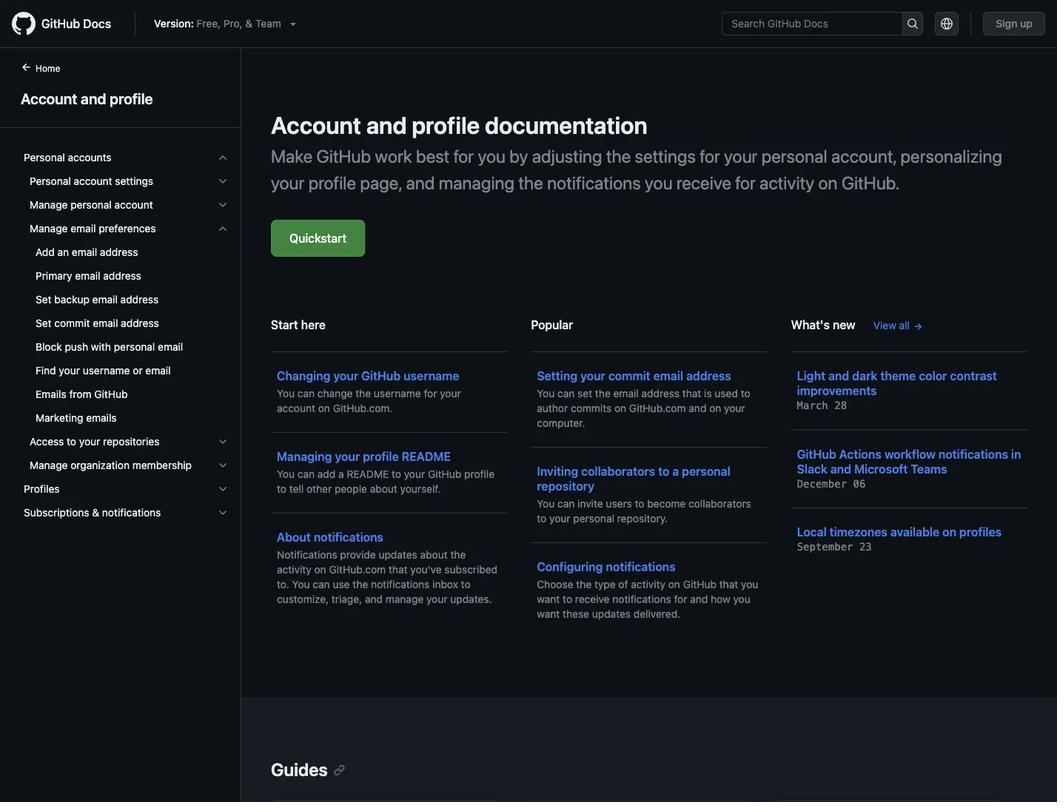 Task type: describe. For each thing, give the bounding box(es) containing it.
commit inside 'link'
[[54, 317, 90, 330]]

september 23 element
[[797, 541, 872, 554]]

your inside manage email preferences element
[[59, 365, 80, 377]]

personal inside dropdown button
[[71, 199, 112, 211]]

github actions workflow notifications in slack and microsoft teams december 06
[[797, 447, 1022, 490]]

profiles button
[[18, 478, 235, 501]]

on inside the 'about notifications notifications provide updates about the activity on github.com that you've subscribed to. you can use the notifications inbox to customize, triage, and manage your updates.'
[[314, 564, 326, 576]]

account,
[[832, 146, 897, 167]]

your inside dropdown button
[[79, 436, 100, 448]]

teams
[[911, 462, 948, 476]]

set
[[578, 388, 593, 400]]

find
[[36, 365, 56, 377]]

set commit email address
[[36, 317, 159, 330]]

home link
[[15, 61, 84, 76]]

or
[[133, 365, 143, 377]]

to inside configuring notifications choose the type of activity on github that you want to receive notifications for and how you want these updates delivered.
[[563, 594, 573, 606]]

block push with personal email
[[36, 341, 183, 353]]

marketing
[[36, 412, 83, 424]]

the right use
[[353, 579, 368, 591]]

email inside find your username or email link
[[145, 365, 171, 377]]

guides link
[[271, 760, 346, 781]]

your inside the 'about notifications notifications provide updates about the activity on github.com that you've subscribed to. you can use the notifications inbox to customize, triage, and manage your updates.'
[[427, 594, 448, 606]]

your inside inviting collaborators to a personal repository you can invite users to become collaborators to your personal repository.
[[550, 513, 571, 525]]

from
[[69, 388, 91, 401]]

notifications up delivered.
[[613, 594, 672, 606]]

search image
[[907, 18, 919, 30]]

account and profile documentation make github work best for you by adjusting the settings for your personal account, personalizing your profile page, and managing the notifications you receive for activity on github.
[[271, 111, 1003, 193]]

dark
[[853, 369, 878, 383]]

view all
[[874, 320, 910, 332]]

team
[[256, 17, 281, 30]]

guides
[[271, 760, 328, 781]]

theme
[[881, 369, 916, 383]]

access
[[30, 436, 64, 448]]

1 horizontal spatial readme
[[402, 450, 451, 464]]

about
[[277, 531, 311, 545]]

manage personal account
[[30, 199, 153, 211]]

email inside the "primary email address" link
[[75, 270, 100, 282]]

notifications
[[277, 549, 337, 561]]

sign
[[996, 17, 1018, 30]]

accounts
[[68, 151, 112, 164]]

and down home link
[[81, 90, 106, 107]]

2 want from the top
[[537, 608, 560, 621]]

new
[[833, 318, 856, 332]]

github docs
[[41, 17, 111, 31]]

preferences
[[99, 223, 156, 235]]

on inside 'local timezones available on profiles september 23'
[[943, 526, 957, 540]]

you inside changing your github username you can change the username for your account on github.com.
[[277, 388, 295, 400]]

work
[[375, 146, 412, 167]]

sc 9kayk9 0 image for manage organization membership
[[217, 460, 229, 472]]

0 horizontal spatial readme
[[347, 468, 389, 481]]

select language: current language is english image
[[942, 18, 953, 30]]

account and profile element
[[0, 60, 241, 801]]

december 06 element
[[797, 478, 866, 490]]

tell
[[289, 483, 304, 496]]

manage email preferences
[[30, 223, 156, 235]]

inviting collaborators to a personal repository you can invite users to become collaborators to your personal repository.
[[537, 465, 752, 525]]

about notifications notifications provide updates about the activity on github.com that you've subscribed to. you can use the notifications inbox to customize, triage, and manage your updates.
[[277, 531, 498, 606]]

these
[[563, 608, 590, 621]]

add an email address
[[36, 246, 138, 258]]

can inside changing your github username you can change the username for your account on github.com.
[[298, 388, 315, 400]]

personal for personal accounts
[[24, 151, 65, 164]]

backup
[[54, 294, 90, 306]]

and inside setting your commit email address you can set the email address that is used to author commits on github.com and on your computer.
[[689, 403, 707, 415]]

28
[[835, 400, 847, 412]]

& inside dropdown button
[[92, 507, 99, 519]]

invite
[[578, 498, 603, 510]]

notifications inside github actions workflow notifications in slack and microsoft teams december 06
[[939, 447, 1009, 461]]

actions
[[840, 447, 882, 461]]

activity inside the 'about notifications notifications provide updates about the activity on github.com that you've subscribed to. you can use the notifications inbox to customize, triage, and manage your updates.'
[[277, 564, 312, 576]]

yourself.
[[400, 483, 441, 496]]

sc 9kayk9 0 image for manage email preferences
[[217, 223, 229, 235]]

what's
[[792, 318, 830, 332]]

github.
[[842, 173, 900, 193]]

personalizing
[[901, 146, 1003, 167]]

primary
[[36, 270, 72, 282]]

personal inside the account and profile documentation make github work best for you by adjusting the settings for your personal account, personalizing your profile page, and managing the notifications you receive for activity on github.
[[762, 146, 828, 167]]

color
[[919, 369, 948, 383]]

email inside add an email address 'link'
[[72, 246, 97, 258]]

is
[[704, 388, 712, 400]]

email inside "set backup email address" link
[[92, 294, 118, 306]]

to inside setting your commit email address you can set the email address that is used to author commits on github.com and on your computer.
[[741, 388, 751, 400]]

emails
[[36, 388, 66, 401]]

emails
[[86, 412, 117, 424]]

on inside changing your github username you can change the username for your account on github.com.
[[318, 403, 330, 415]]

commits
[[571, 403, 612, 415]]

github inside changing your github username you can change the username for your account on github.com.
[[362, 369, 401, 383]]

1 horizontal spatial collaborators
[[689, 498, 752, 510]]

pro,
[[224, 17, 243, 30]]

account for account and profile documentation make github work best for you by adjusting the settings for your personal account, personalizing your profile page, and managing the notifications you receive for activity on github.
[[271, 111, 361, 139]]

local
[[797, 526, 827, 540]]

add an email address link
[[18, 241, 235, 264]]

home
[[36, 63, 60, 73]]

type
[[595, 579, 616, 591]]

managing
[[277, 450, 332, 464]]

on inside configuring notifications choose the type of activity on github that you want to receive notifications for and how you want these updates delivered.
[[669, 579, 681, 591]]

settings inside the account and profile documentation make github work best for you by adjusting the settings for your personal account, personalizing your profile page, and managing the notifications you receive for activity on github.
[[635, 146, 696, 167]]

marketing emails link
[[18, 407, 235, 430]]

address inside add an email address 'link'
[[100, 246, 138, 258]]

that inside the 'about notifications notifications provide updates about the activity on github.com that you've subscribed to. you can use the notifications inbox to customize, triage, and manage your updates.'
[[389, 564, 408, 576]]

version:
[[154, 17, 194, 30]]

choose
[[537, 579, 574, 591]]

personal account settings
[[30, 175, 153, 187]]

can inside inviting collaborators to a personal repository you can invite users to become collaborators to your personal repository.
[[558, 498, 575, 510]]

organization
[[71, 460, 130, 472]]

for inside changing your github username you can change the username for your account on github.com.
[[424, 388, 437, 400]]

can inside setting your commit email address you can set the email address that is used to author commits on github.com and on your computer.
[[558, 388, 575, 400]]

december
[[797, 478, 847, 490]]

and down best
[[406, 173, 435, 193]]

you inside managing your profile readme you can add a readme to your github profile to tell other people about yourself.
[[277, 468, 295, 481]]

to down repository on the right bottom
[[537, 513, 547, 525]]

adjusting
[[532, 146, 603, 167]]

what's new
[[792, 318, 856, 332]]

a inside managing your profile readme you can add a readme to your github profile to tell other people about yourself.
[[339, 468, 344, 481]]

updates.
[[451, 594, 492, 606]]

profile for account and profile
[[110, 90, 153, 107]]

sign up link
[[984, 12, 1046, 36]]

subscriptions
[[24, 507, 89, 519]]

block
[[36, 341, 62, 353]]

inviting
[[537, 465, 579, 479]]

to up repository.
[[635, 498, 645, 510]]

github inside github actions workflow notifications in slack and microsoft teams december 06
[[797, 447, 837, 461]]

start here
[[271, 318, 326, 332]]

personal account settings button
[[18, 170, 235, 193]]

of
[[619, 579, 628, 591]]

sc 9kayk9 0 image for personal account settings
[[217, 176, 229, 187]]

personal for personal account settings
[[30, 175, 71, 187]]

block push with personal email link
[[18, 336, 235, 359]]

on inside the account and profile documentation make github work best for you by adjusting the settings for your personal account, personalizing your profile page, and managing the notifications you receive for activity on github.
[[819, 173, 838, 193]]

subscribed
[[445, 564, 498, 576]]

subscriptions & notifications button
[[18, 501, 235, 525]]

github.com.
[[333, 403, 393, 415]]

to up yourself.
[[392, 468, 401, 481]]

profile for managing your profile readme you can add a readme to your github profile to tell other people about yourself.
[[363, 450, 399, 464]]

marketing emails
[[36, 412, 117, 424]]

account inside dropdown button
[[115, 199, 153, 211]]

personal accounts button
[[18, 146, 235, 170]]

users
[[606, 498, 632, 510]]

triangle down image
[[287, 18, 299, 30]]

to inside dropdown button
[[67, 436, 76, 448]]

manage for manage organization membership
[[30, 460, 68, 472]]

manage email preferences element containing manage email preferences
[[12, 217, 241, 430]]



Task type: locate. For each thing, give the bounding box(es) containing it.
sign up
[[996, 17, 1033, 30]]

1 horizontal spatial commit
[[609, 369, 651, 383]]

about inside managing your profile readme you can add a readme to your github profile to tell other people about yourself.
[[370, 483, 398, 496]]

github.com inside the 'about notifications notifications provide updates about the activity on github.com that you've subscribed to. you can use the notifications inbox to customize, triage, and manage your updates.'
[[329, 564, 386, 576]]

github.com
[[629, 403, 686, 415], [329, 564, 386, 576]]

manage inside manage organization membership dropdown button
[[30, 460, 68, 472]]

notifications up 'of'
[[606, 560, 676, 574]]

to down marketing emails
[[67, 436, 76, 448]]

2 manage from the top
[[30, 223, 68, 235]]

username inside account and profile element
[[83, 365, 130, 377]]

on down the notifications
[[314, 564, 326, 576]]

the up github.com.
[[356, 388, 371, 400]]

0 vertical spatial activity
[[760, 173, 815, 193]]

set commit email address link
[[18, 312, 235, 336]]

address up is
[[687, 369, 732, 383]]

a inside inviting collaborators to a personal repository you can invite users to become collaborators to your personal repository.
[[673, 465, 679, 479]]

0 vertical spatial &
[[245, 17, 253, 30]]

email
[[71, 223, 96, 235], [72, 246, 97, 258], [75, 270, 100, 282], [92, 294, 118, 306], [93, 317, 118, 330], [158, 341, 183, 353], [145, 365, 171, 377], [654, 369, 684, 383], [614, 388, 639, 400]]

manage for manage personal account
[[30, 199, 68, 211]]

on left profiles
[[943, 526, 957, 540]]

manage email preferences element containing add an email address
[[12, 241, 241, 430]]

that left is
[[683, 388, 702, 400]]

23
[[860, 541, 872, 554]]

1 vertical spatial manage
[[30, 223, 68, 235]]

notifications left the in at the right bottom
[[939, 447, 1009, 461]]

sc 9kayk9 0 image for manage personal account
[[217, 199, 229, 211]]

2 sc 9kayk9 0 image from the top
[[217, 176, 229, 187]]

inbox
[[433, 579, 458, 591]]

0 vertical spatial set
[[36, 294, 52, 306]]

primary email address
[[36, 270, 141, 282]]

account up preferences
[[115, 199, 153, 211]]

2 manage email preferences element from the top
[[12, 241, 241, 430]]

Search GitHub Docs search field
[[723, 13, 902, 35]]

address down the "primary email address" link
[[120, 294, 159, 306]]

github.com right commits at the right bottom of page
[[629, 403, 686, 415]]

personal accounts element containing personal account settings
[[12, 170, 241, 478]]

a up become
[[673, 465, 679, 479]]

delivered.
[[634, 608, 681, 621]]

1 horizontal spatial receive
[[677, 173, 732, 193]]

account inside dropdown button
[[74, 175, 112, 187]]

sc 9kayk9 0 image for access to your repositories
[[217, 436, 229, 448]]

readme
[[402, 450, 451, 464], [347, 468, 389, 481]]

account for account and profile
[[21, 90, 77, 107]]

0 horizontal spatial settings
[[115, 175, 153, 187]]

to left tell
[[277, 483, 287, 496]]

sc 9kayk9 0 image inside subscriptions & notifications dropdown button
[[217, 507, 229, 519]]

and up work
[[366, 111, 407, 139]]

readme up yourself.
[[402, 450, 451, 464]]

docs
[[83, 17, 111, 31]]

you inside inviting collaborators to a personal repository you can invite users to become collaborators to your personal repository.
[[537, 498, 555, 510]]

email inside block push with personal email link
[[158, 341, 183, 353]]

personal accounts element
[[12, 146, 241, 478], [12, 170, 241, 478]]

0 vertical spatial readme
[[402, 450, 451, 464]]

0 horizontal spatial a
[[339, 468, 344, 481]]

manage inside manage personal account dropdown button
[[30, 199, 68, 211]]

start
[[271, 318, 298, 332]]

and inside light and dark theme color contrast improvements march 28
[[829, 369, 850, 383]]

sc 9kayk9 0 image
[[217, 199, 229, 211], [217, 436, 229, 448], [217, 460, 229, 472]]

updates inside the 'about notifications notifications provide updates about the activity on github.com that you've subscribed to. you can use the notifications inbox to customize, triage, and manage your updates.'
[[379, 549, 418, 561]]

0 vertical spatial account
[[21, 90, 77, 107]]

1 vertical spatial sc 9kayk9 0 image
[[217, 436, 229, 448]]

can left "set"
[[558, 388, 575, 400]]

address inside "set backup email address" link
[[120, 294, 159, 306]]

the down by
[[519, 173, 543, 193]]

here
[[301, 318, 326, 332]]

1 horizontal spatial that
[[683, 388, 702, 400]]

1 vertical spatial want
[[537, 608, 560, 621]]

1 vertical spatial receive
[[575, 594, 610, 606]]

updates up you've
[[379, 549, 418, 561]]

membership
[[132, 460, 192, 472]]

to
[[741, 388, 751, 400], [67, 436, 76, 448], [659, 465, 670, 479], [392, 468, 401, 481], [277, 483, 287, 496], [635, 498, 645, 510], [537, 513, 547, 525], [461, 579, 471, 591], [563, 594, 573, 606]]

github left docs
[[41, 17, 80, 31]]

profile for account and profile documentation make github work best for you by adjusting the settings for your personal account, personalizing your profile page, and managing the notifications you receive for activity on github.
[[412, 111, 480, 139]]

0 vertical spatial manage
[[30, 199, 68, 211]]

personal inside manage email preferences element
[[114, 341, 155, 353]]

light
[[797, 369, 826, 383]]

notifications down profiles dropdown button
[[102, 507, 161, 519]]

find your username or email link
[[18, 359, 235, 383]]

account and profile link
[[18, 87, 223, 110]]

you up 'author' at the right bottom of page
[[537, 388, 555, 400]]

1 vertical spatial commit
[[609, 369, 651, 383]]

4 sc 9kayk9 0 image from the top
[[217, 484, 229, 496]]

sc 9kayk9 0 image inside personal accounts dropdown button
[[217, 152, 229, 164]]

receive inside configuring notifications choose the type of activity on github that you want to receive notifications for and how you want these updates delivered.
[[575, 594, 610, 606]]

and down is
[[689, 403, 707, 415]]

1 manage email preferences element from the top
[[12, 217, 241, 430]]

1 vertical spatial readme
[[347, 468, 389, 481]]

set down primary
[[36, 294, 52, 306]]

updates
[[379, 549, 418, 561], [592, 608, 631, 621]]

address inside the "primary email address" link
[[103, 270, 141, 282]]

0 horizontal spatial &
[[92, 507, 99, 519]]

contrast
[[951, 369, 998, 383]]

set inside 'link'
[[36, 317, 52, 330]]

1 vertical spatial account
[[271, 111, 361, 139]]

1 sc 9kayk9 0 image from the top
[[217, 152, 229, 164]]

commit down backup
[[54, 317, 90, 330]]

personal left account,
[[762, 146, 828, 167]]

1 horizontal spatial updates
[[592, 608, 631, 621]]

1 vertical spatial personal
[[30, 175, 71, 187]]

2 vertical spatial that
[[720, 579, 739, 591]]

that inside configuring notifications choose the type of activity on github that you want to receive notifications for and how you want these updates delivered.
[[720, 579, 739, 591]]

1 vertical spatial activity
[[277, 564, 312, 576]]

github inside the account and profile documentation make github work best for you by adjusting the settings for your personal account, personalizing your profile page, and managing the notifications you receive for activity on github.
[[317, 146, 371, 167]]

you've
[[411, 564, 442, 576]]

github up how
[[683, 579, 717, 591]]

become
[[648, 498, 686, 510]]

1 vertical spatial account
[[115, 199, 153, 211]]

you down repository on the right bottom
[[537, 498, 555, 510]]

3 sc 9kayk9 0 image from the top
[[217, 223, 229, 235]]

personal accounts
[[24, 151, 112, 164]]

0 vertical spatial that
[[683, 388, 702, 400]]

configuring
[[537, 560, 603, 574]]

0 vertical spatial about
[[370, 483, 398, 496]]

repositories
[[103, 436, 160, 448]]

0 horizontal spatial account
[[74, 175, 112, 187]]

and up improvements
[[829, 369, 850, 383]]

to up become
[[659, 465, 670, 479]]

and left how
[[690, 594, 708, 606]]

0 horizontal spatial account
[[21, 90, 77, 107]]

and inside the 'about notifications notifications provide updates about the activity on github.com that you've subscribed to. you can use the notifications inbox to customize, triage, and manage your updates.'
[[365, 594, 383, 606]]

changing
[[277, 369, 331, 383]]

2 vertical spatial account
[[277, 403, 316, 415]]

view all link
[[874, 318, 923, 334]]

0 vertical spatial sc 9kayk9 0 image
[[217, 199, 229, 211]]

profile
[[110, 90, 153, 107], [412, 111, 480, 139], [309, 173, 356, 193], [363, 450, 399, 464], [464, 468, 495, 481]]

2 personal accounts element from the top
[[12, 170, 241, 478]]

1 vertical spatial github.com
[[329, 564, 386, 576]]

on down change
[[318, 403, 330, 415]]

1 horizontal spatial account
[[115, 199, 153, 211]]

about
[[370, 483, 398, 496], [420, 549, 448, 561]]

personal up become
[[682, 465, 731, 479]]

address down the manage email preferences dropdown button
[[100, 246, 138, 258]]

manage inside the manage email preferences dropdown button
[[30, 223, 68, 235]]

receive inside the account and profile documentation make github work best for you by adjusting the settings for your personal account, personalizing your profile page, and managing the notifications you receive for activity on github.
[[677, 173, 732, 193]]

0 horizontal spatial activity
[[277, 564, 312, 576]]

1 horizontal spatial about
[[420, 549, 448, 561]]

set backup email address
[[36, 294, 159, 306]]

set up block
[[36, 317, 52, 330]]

1 personal accounts element from the top
[[12, 146, 241, 478]]

account down changing
[[277, 403, 316, 415]]

address down "set backup email address" link
[[121, 317, 159, 330]]

find your username or email
[[36, 365, 171, 377]]

the inside setting your commit email address you can set the email address that is used to author commits on github.com and on your computer.
[[595, 388, 611, 400]]

set for set commit email address
[[36, 317, 52, 330]]

manage email preferences element
[[12, 217, 241, 430], [12, 241, 241, 430]]

can inside the 'about notifications notifications provide updates about the activity on github.com that you've subscribed to. you can use the notifications inbox to customize, triage, and manage your updates.'
[[313, 579, 330, 591]]

1 manage from the top
[[30, 199, 68, 211]]

the inside configuring notifications choose the type of activity on github that you want to receive notifications for and how you want these updates delivered.
[[576, 579, 592, 591]]

sc 9kayk9 0 image for personal accounts
[[217, 152, 229, 164]]

notifications up provide
[[314, 531, 384, 545]]

0 vertical spatial receive
[[677, 173, 732, 193]]

github inside managing your profile readme you can add a readme to your github profile to tell other people about yourself.
[[428, 468, 462, 481]]

github up github.com.
[[362, 369, 401, 383]]

people
[[335, 483, 367, 496]]

2 sc 9kayk9 0 image from the top
[[217, 436, 229, 448]]

0 horizontal spatial about
[[370, 483, 398, 496]]

sc 9kayk9 0 image inside personal account settings dropdown button
[[217, 176, 229, 187]]

collaborators right become
[[689, 498, 752, 510]]

computer.
[[537, 417, 586, 430]]

september
[[797, 541, 854, 554]]

account
[[74, 175, 112, 187], [115, 199, 153, 211], [277, 403, 316, 415]]

personal inside dropdown button
[[24, 151, 65, 164]]

personal down personal accounts
[[30, 175, 71, 187]]

address down add an email address 'link'
[[103, 270, 141, 282]]

that inside setting your commit email address you can set the email address that is used to author commits on github.com and on your computer.
[[683, 388, 702, 400]]

managing
[[439, 173, 515, 193]]

emails from github link
[[18, 383, 235, 407]]

triage,
[[332, 594, 362, 606]]

1 vertical spatial &
[[92, 507, 99, 519]]

2 vertical spatial sc 9kayk9 0 image
[[217, 460, 229, 472]]

& down profiles dropdown button
[[92, 507, 99, 519]]

repository.
[[618, 513, 668, 525]]

settings inside dropdown button
[[115, 175, 153, 187]]

github up slack
[[797, 447, 837, 461]]

can inside managing your profile readme you can add a readme to your github profile to tell other people about yourself.
[[298, 468, 315, 481]]

that up how
[[720, 579, 739, 591]]

address left is
[[642, 388, 680, 400]]

github up page,
[[317, 146, 371, 167]]

account inside changing your github username you can change the username for your account on github.com.
[[277, 403, 316, 415]]

personal left 'accounts'
[[24, 151, 65, 164]]

march 28 element
[[797, 400, 847, 412]]

0 vertical spatial want
[[537, 594, 560, 606]]

account down home link
[[21, 90, 77, 107]]

for inside configuring notifications choose the type of activity on github that you want to receive notifications for and how you want these updates delivered.
[[674, 594, 688, 606]]

email inside the manage email preferences dropdown button
[[71, 223, 96, 235]]

& right pro,
[[245, 17, 253, 30]]

0 horizontal spatial that
[[389, 564, 408, 576]]

updates down type
[[592, 608, 631, 621]]

to up these
[[563, 594, 573, 606]]

1 sc 9kayk9 0 image from the top
[[217, 199, 229, 211]]

the left type
[[576, 579, 592, 591]]

personal inside dropdown button
[[30, 175, 71, 187]]

github up yourself.
[[428, 468, 462, 481]]

1 vertical spatial collaborators
[[689, 498, 752, 510]]

0 horizontal spatial commit
[[54, 317, 90, 330]]

on up delivered.
[[669, 579, 681, 591]]

2 vertical spatial activity
[[631, 579, 666, 591]]

1 vertical spatial set
[[36, 317, 52, 330]]

3 sc 9kayk9 0 image from the top
[[217, 460, 229, 472]]

1 vertical spatial about
[[420, 549, 448, 561]]

the right 'adjusting'
[[606, 146, 631, 167]]

all
[[900, 320, 910, 332]]

access to your repositories button
[[18, 430, 235, 454]]

can down repository on the right bottom
[[558, 498, 575, 510]]

1 horizontal spatial &
[[245, 17, 253, 30]]

configuring notifications choose the type of activity on github that you want to receive notifications for and how you want these updates delivered.
[[537, 560, 759, 621]]

0 vertical spatial commit
[[54, 317, 90, 330]]

to down subscribed at the bottom
[[461, 579, 471, 591]]

add
[[36, 246, 55, 258]]

set for set backup email address
[[36, 294, 52, 306]]

set
[[36, 294, 52, 306], [36, 317, 52, 330]]

manage email preferences button
[[18, 217, 235, 241]]

can
[[298, 388, 315, 400], [558, 388, 575, 400], [298, 468, 315, 481], [558, 498, 575, 510], [313, 579, 330, 591]]

sc 9kayk9 0 image inside manage personal account dropdown button
[[217, 199, 229, 211]]

and up december 06 element
[[831, 462, 852, 476]]

activity inside the account and profile documentation make github work best for you by adjusting the settings for your personal account, personalizing your profile page, and managing the notifications you receive for activity on github.
[[760, 173, 815, 193]]

collaborators up "users"
[[582, 465, 656, 479]]

manage organization membership
[[30, 460, 192, 472]]

you up customize,
[[292, 579, 310, 591]]

2 horizontal spatial activity
[[760, 173, 815, 193]]

sc 9kayk9 0 image inside the access to your repositories dropdown button
[[217, 436, 229, 448]]

timezones
[[830, 526, 888, 540]]

&
[[245, 17, 253, 30], [92, 507, 99, 519]]

slack
[[797, 462, 828, 476]]

improvements
[[797, 384, 878, 398]]

about right people
[[370, 483, 398, 496]]

0 horizontal spatial receive
[[575, 594, 610, 606]]

you up tell
[[277, 468, 295, 481]]

to right used
[[741, 388, 751, 400]]

sc 9kayk9 0 image inside profiles dropdown button
[[217, 484, 229, 496]]

0 vertical spatial github.com
[[629, 403, 686, 415]]

on left github.
[[819, 173, 838, 193]]

how
[[711, 594, 731, 606]]

1 vertical spatial updates
[[592, 608, 631, 621]]

can left use
[[313, 579, 330, 591]]

sc 9kayk9 0 image for subscriptions & notifications
[[217, 507, 229, 519]]

github.com inside setting your commit email address you can set the email address that is used to author commits on github.com and on your computer.
[[629, 403, 686, 415]]

and right triage,
[[365, 594, 383, 606]]

1 set from the top
[[36, 294, 52, 306]]

github inside configuring notifications choose the type of activity on github that you want to receive notifications for and how you want these updates delivered.
[[683, 579, 717, 591]]

the inside changing your github username you can change the username for your account on github.com.
[[356, 388, 371, 400]]

the right "set"
[[595, 388, 611, 400]]

sc 9kayk9 0 image inside the manage email preferences dropdown button
[[217, 223, 229, 235]]

settings
[[635, 146, 696, 167], [115, 175, 153, 187]]

None search field
[[722, 12, 924, 36]]

want down choose
[[537, 594, 560, 606]]

commit inside setting your commit email address you can set the email address that is used to author commits on github.com and on your computer.
[[609, 369, 651, 383]]

primary email address link
[[18, 264, 235, 288]]

commit up commits at the right bottom of page
[[609, 369, 651, 383]]

a right add
[[339, 468, 344, 481]]

can up tell
[[298, 468, 315, 481]]

account inside the account and profile documentation make github work best for you by adjusting the settings for your personal account, personalizing your profile page, and managing the notifications you receive for activity on github.
[[271, 111, 361, 139]]

you inside setting your commit email address you can set the email address that is used to author commits on github.com and on your computer.
[[537, 388, 555, 400]]

the up subscribed at the bottom
[[451, 549, 466, 561]]

you down changing
[[277, 388, 295, 400]]

2 set from the top
[[36, 317, 52, 330]]

account
[[21, 90, 77, 107], [271, 111, 361, 139]]

1 vertical spatial that
[[389, 564, 408, 576]]

github inside manage email preferences element
[[94, 388, 128, 401]]

0 vertical spatial account
[[74, 175, 112, 187]]

github.com down provide
[[329, 564, 386, 576]]

manage
[[30, 199, 68, 211], [30, 223, 68, 235], [30, 460, 68, 472]]

profiles
[[960, 526, 1002, 540]]

updates inside configuring notifications choose the type of activity on github that you want to receive notifications for and how you want these updates delivered.
[[592, 608, 631, 621]]

want left these
[[537, 608, 560, 621]]

0 horizontal spatial collaborators
[[582, 465, 656, 479]]

an
[[57, 246, 69, 258]]

about inside the 'about notifications notifications provide updates about the activity on github.com that you've subscribed to. you can use the notifications inbox to customize, triage, and manage your updates.'
[[420, 549, 448, 561]]

on right commits at the right bottom of page
[[615, 403, 627, 415]]

on down is
[[710, 403, 722, 415]]

3 manage from the top
[[30, 460, 68, 472]]

2 horizontal spatial account
[[277, 403, 316, 415]]

notifications down 'adjusting'
[[547, 173, 641, 193]]

github down find your username or email
[[94, 388, 128, 401]]

readme up people
[[347, 468, 389, 481]]

notifications up manage
[[371, 579, 430, 591]]

sc 9kayk9 0 image
[[217, 152, 229, 164], [217, 176, 229, 187], [217, 223, 229, 235], [217, 484, 229, 496], [217, 507, 229, 519]]

push
[[65, 341, 88, 353]]

1 horizontal spatial github.com
[[629, 403, 686, 415]]

make
[[271, 146, 313, 167]]

2 horizontal spatial that
[[720, 579, 739, 591]]

subscriptions & notifications
[[24, 507, 161, 519]]

manage for manage email preferences
[[30, 223, 68, 235]]

to.
[[277, 579, 289, 591]]

activity inside configuring notifications choose the type of activity on github that you want to receive notifications for and how you want these updates delivered.
[[631, 579, 666, 591]]

1 horizontal spatial activity
[[631, 579, 666, 591]]

activity
[[760, 173, 815, 193], [277, 564, 312, 576], [631, 579, 666, 591]]

a
[[673, 465, 679, 479], [339, 468, 344, 481]]

0 horizontal spatial github.com
[[329, 564, 386, 576]]

2 vertical spatial manage
[[30, 460, 68, 472]]

personal up the or
[[114, 341, 155, 353]]

0 vertical spatial settings
[[635, 146, 696, 167]]

0 horizontal spatial updates
[[379, 549, 418, 561]]

account up manage personal account at the top of page
[[74, 175, 112, 187]]

account up "make"
[[271, 111, 361, 139]]

notifications inside dropdown button
[[102, 507, 161, 519]]

sc 9kayk9 0 image for profiles
[[217, 484, 229, 496]]

and inside github actions workflow notifications in slack and microsoft teams december 06
[[831, 462, 852, 476]]

change
[[318, 388, 353, 400]]

0 vertical spatial updates
[[379, 549, 418, 561]]

personal down the "invite"
[[574, 513, 615, 525]]

and inside configuring notifications choose the type of activity on github that you want to receive notifications for and how you want these updates delivered.
[[690, 594, 708, 606]]

0 vertical spatial personal
[[24, 151, 65, 164]]

you inside the 'about notifications notifications provide updates about the activity on github.com that you've subscribed to. you can use the notifications inbox to customize, triage, and manage your updates.'
[[292, 579, 310, 591]]

1 horizontal spatial account
[[271, 111, 361, 139]]

sc 9kayk9 0 image inside manage organization membership dropdown button
[[217, 460, 229, 472]]

notifications
[[547, 173, 641, 193], [939, 447, 1009, 461], [102, 507, 161, 519], [314, 531, 384, 545], [606, 560, 676, 574], [371, 579, 430, 591], [613, 594, 672, 606]]

about up you've
[[420, 549, 448, 561]]

other
[[307, 483, 332, 496]]

1 vertical spatial settings
[[115, 175, 153, 187]]

microsoft
[[855, 462, 908, 476]]

to inside the 'about notifications notifications provide updates about the activity on github.com that you've subscribed to. you can use the notifications inbox to customize, triage, and manage your updates.'
[[461, 579, 471, 591]]

1 want from the top
[[537, 594, 560, 606]]

collaborators
[[582, 465, 656, 479], [689, 498, 752, 510]]

email inside set commit email address 'link'
[[93, 317, 118, 330]]

notifications inside the account and profile documentation make github work best for you by adjusting the settings for your personal account, personalizing your profile page, and managing the notifications you receive for activity on github.
[[547, 173, 641, 193]]

can down changing
[[298, 388, 315, 400]]

up
[[1021, 17, 1033, 30]]

you
[[478, 146, 506, 167], [645, 173, 673, 193], [741, 579, 759, 591], [734, 594, 751, 606]]

version: free, pro, & team
[[154, 17, 281, 30]]

0 vertical spatial collaborators
[[582, 465, 656, 479]]

address inside set commit email address 'link'
[[121, 317, 159, 330]]

personal accounts element containing personal accounts
[[12, 146, 241, 478]]

personal down personal account settings
[[71, 199, 112, 211]]

1 horizontal spatial settings
[[635, 146, 696, 167]]

1 horizontal spatial a
[[673, 465, 679, 479]]

view
[[874, 320, 897, 332]]

that left you've
[[389, 564, 408, 576]]

5 sc 9kayk9 0 image from the top
[[217, 507, 229, 519]]

manage organization membership button
[[18, 454, 235, 478]]



Task type: vqa. For each thing, say whether or not it's contained in the screenshot.
Set commit email address
yes



